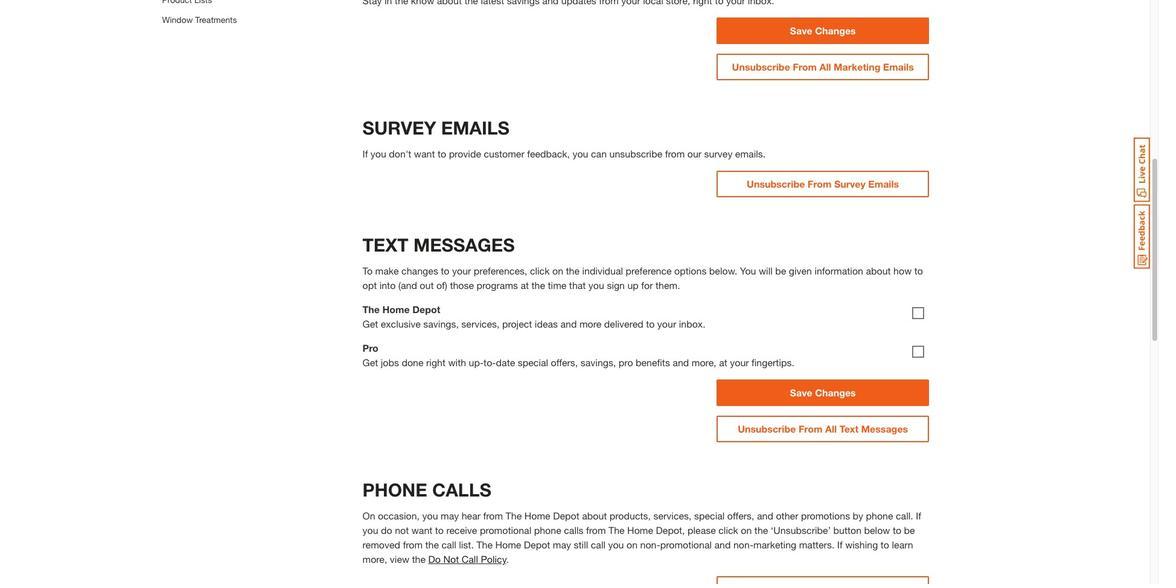 Task type: locate. For each thing, give the bounding box(es) containing it.
you
[[371, 148, 386, 159], [573, 148, 588, 159], [589, 280, 604, 291], [422, 510, 438, 522], [363, 525, 378, 536], [608, 539, 624, 551]]

1 vertical spatial be
[[904, 525, 915, 536]]

on up "time"
[[552, 265, 563, 277]]

promotions
[[801, 510, 850, 522]]

0 vertical spatial get
[[363, 318, 378, 330]]

for
[[641, 280, 653, 291]]

0 vertical spatial from
[[793, 61, 817, 72]]

and
[[561, 318, 577, 330], [673, 357, 689, 368], [757, 510, 773, 522], [715, 539, 731, 551]]

save changes up the unsubscribe from all marketing emails
[[790, 25, 856, 36]]

if
[[363, 148, 368, 159], [916, 510, 921, 522], [837, 539, 843, 551]]

1 vertical spatial may
[[553, 539, 571, 551]]

get inside pro get jobs done right with up-to-date special offers, savings,       pro benefits and more, at your fingertips.
[[363, 357, 378, 368]]

changes up the unsubscribe from all marketing emails
[[815, 25, 856, 36]]

to left receive
[[435, 525, 444, 536]]

0 horizontal spatial services,
[[461, 318, 500, 330]]

your left fingertips.
[[730, 357, 749, 368]]

exclusive
[[381, 318, 421, 330]]

0 horizontal spatial more,
[[363, 554, 387, 565]]

from left text at the right
[[799, 423, 823, 435]]

to left provide
[[438, 148, 446, 159]]

you
[[740, 265, 756, 277]]

0 vertical spatial emails
[[883, 61, 914, 72]]

1 vertical spatial at
[[719, 357, 727, 368]]

unsubscribe for unsubscribe from survey emails
[[747, 178, 805, 190]]

your up the those
[[452, 265, 471, 277]]

promotional down depot,
[[660, 539, 712, 551]]

click inside to make changes to your preferences, click on the individual preference options below. you will be given         information about how to opt into (and out of) those programs at the time that you sign up for them.
[[530, 265, 550, 277]]

may up receive
[[441, 510, 459, 522]]

phone
[[363, 479, 427, 501]]

0 horizontal spatial special
[[518, 357, 548, 368]]

0 vertical spatial depot
[[412, 304, 440, 315]]

at inside to make changes to your preferences, click on the individual preference options below. you will be given         information about how to opt into (and out of) those programs at the time that you sign up for them.
[[521, 280, 529, 291]]

if down button
[[837, 539, 843, 551]]

1 vertical spatial about
[[582, 510, 607, 522]]

1 vertical spatial offers,
[[727, 510, 754, 522]]

you inside to make changes to your preferences, click on the individual preference options below. you will be given         information about how to opt into (and out of) those programs at the time that you sign up for them.
[[589, 280, 604, 291]]

jobs
[[381, 357, 399, 368]]

1 vertical spatial want
[[412, 525, 433, 536]]

phone left "calls"
[[534, 525, 561, 536]]

if left don't
[[363, 148, 368, 159]]

1 horizontal spatial on
[[627, 539, 638, 551]]

depot up "calls"
[[553, 510, 579, 522]]

save changes button for marketing
[[717, 18, 929, 44]]

hear
[[462, 510, 481, 522]]

save changes
[[790, 25, 856, 36], [790, 387, 856, 398]]

do
[[381, 525, 392, 536]]

how
[[894, 265, 912, 277]]

at right programs
[[521, 280, 529, 291]]

not
[[443, 554, 459, 565]]

click right please at bottom right
[[719, 525, 738, 536]]

0 vertical spatial offers,
[[551, 357, 578, 368]]

may down "calls"
[[553, 539, 571, 551]]

matters.
[[799, 539, 835, 551]]

from right hear
[[483, 510, 503, 522]]

save up the unsubscribe from all marketing emails
[[790, 25, 813, 36]]

want right not
[[412, 525, 433, 536]]

0 vertical spatial on
[[552, 265, 563, 277]]

1 horizontal spatial phone
[[866, 510, 893, 522]]

be inside on occasion, you may hear from the home depot about products, services, special offers, and other         promotions by phone call. if you do not want to receive promotional phone calls from the home depot,          please click on the 'unsubscribe' button below to be removed from the call list. the home depot may          still call you on non-promotional and non-marketing matters. if wishing to learn more, view           the
[[904, 525, 915, 536]]

1 horizontal spatial promotional
[[660, 539, 712, 551]]

0 horizontal spatial offers,
[[551, 357, 578, 368]]

changes
[[402, 265, 438, 277]]

save changes button up the unsubscribe from all marketing emails
[[717, 18, 929, 44]]

our
[[688, 148, 702, 159]]

survey
[[363, 117, 436, 139]]

window treatments link
[[162, 14, 237, 25]]

changes
[[815, 25, 856, 36], [815, 387, 856, 398]]

click up "time"
[[530, 265, 550, 277]]

be inside to make changes to your preferences, click on the individual preference options below. you will be given         information about how to opt into (and out of) those programs at the time that you sign up for them.
[[775, 265, 786, 277]]

1 save changes from the top
[[790, 25, 856, 36]]

call right still
[[591, 539, 606, 551]]

changes for marketing
[[815, 25, 856, 36]]

live chat image
[[1134, 138, 1150, 202]]

0 vertical spatial about
[[866, 265, 891, 277]]

done
[[402, 357, 424, 368]]

opt
[[363, 280, 377, 291]]

click inside on occasion, you may hear from the home depot about products, services, special offers, and other         promotions by phone call. if you do not want to receive promotional phone calls from the home depot,          please click on the 'unsubscribe' button below to be removed from the call list. the home depot may          still call you on non-promotional and non-marketing matters. if wishing to learn more, view           the
[[719, 525, 738, 536]]

0 vertical spatial all
[[820, 61, 831, 72]]

0 vertical spatial be
[[775, 265, 786, 277]]

1 vertical spatial services,
[[654, 510, 692, 522]]

services, inside the home depot get exclusive savings, services, project ideas and more delivered to your inbox.
[[461, 318, 500, 330]]

save changes button up unsubscribe from all text messages
[[717, 380, 929, 406]]

1 horizontal spatial at
[[719, 357, 727, 368]]

do not call policy link
[[428, 554, 506, 565]]

0 horizontal spatial if
[[363, 148, 368, 159]]

1 vertical spatial on
[[741, 525, 752, 536]]

unsubscribe for unsubscribe from all text messages
[[738, 423, 796, 435]]

on down products,
[[627, 539, 638, 551]]

0 horizontal spatial on
[[552, 265, 563, 277]]

2 vertical spatial your
[[730, 357, 749, 368]]

1 vertical spatial savings,
[[581, 357, 616, 368]]

all
[[820, 61, 831, 72], [825, 423, 837, 435]]

view
[[390, 554, 409, 565]]

1 vertical spatial more,
[[363, 554, 387, 565]]

the up that
[[566, 265, 580, 277]]

1 vertical spatial save
[[790, 387, 813, 398]]

at left fingertips.
[[719, 357, 727, 368]]

the up policy
[[477, 539, 493, 551]]

from
[[793, 61, 817, 72], [808, 178, 832, 190], [799, 423, 823, 435]]

2 vertical spatial unsubscribe
[[738, 423, 796, 435]]

customer
[[484, 148, 525, 159]]

with
[[448, 357, 466, 368]]

the up do
[[425, 539, 439, 551]]

home inside the home depot get exclusive savings, services, project ideas and more delivered to your inbox.
[[382, 304, 410, 315]]

2 changes from the top
[[815, 387, 856, 398]]

save changes for text
[[790, 387, 856, 398]]

0 vertical spatial special
[[518, 357, 548, 368]]

about inside to make changes to your preferences, click on the individual preference options below. you will be given         information about how to opt into (and out of) those programs at the time that you sign up for them.
[[866, 265, 891, 277]]

you left don't
[[371, 148, 386, 159]]

offers, inside on occasion, you may hear from the home depot about products, services, special offers, and other         promotions by phone call. if you do not want to receive promotional phone calls from the home depot,          please click on the 'unsubscribe' button below to be removed from the call list. the home depot may          still call you on non-promotional and non-marketing matters. if wishing to learn more, view           the
[[727, 510, 754, 522]]

0 vertical spatial services,
[[461, 318, 500, 330]]

0 horizontal spatial depot
[[412, 304, 440, 315]]

0 vertical spatial click
[[530, 265, 550, 277]]

get up pro
[[363, 318, 378, 330]]

call up not
[[442, 539, 456, 551]]

benefits
[[636, 357, 670, 368]]

changes up unsubscribe from all text messages
[[815, 387, 856, 398]]

1 get from the top
[[363, 318, 378, 330]]

about up "calls"
[[582, 510, 607, 522]]

1 horizontal spatial your
[[657, 318, 676, 330]]

1 horizontal spatial services,
[[654, 510, 692, 522]]

2 horizontal spatial depot
[[553, 510, 579, 522]]

1 save changes button from the top
[[717, 18, 929, 44]]

2 get from the top
[[363, 357, 378, 368]]

1 vertical spatial unsubscribe
[[747, 178, 805, 190]]

2 horizontal spatial on
[[741, 525, 752, 536]]

feedback,
[[527, 148, 570, 159]]

from inside unsubscribe from all text messages button
[[799, 423, 823, 435]]

of)
[[436, 280, 447, 291]]

0 vertical spatial changes
[[815, 25, 856, 36]]

savings,
[[423, 318, 459, 330], [581, 357, 616, 368]]

call
[[442, 539, 456, 551], [591, 539, 606, 551]]

more
[[580, 318, 602, 330]]

delivered
[[604, 318, 643, 330]]

services, inside on occasion, you may hear from the home depot about products, services, special offers, and other         promotions by phone call. if you do not want to receive promotional phone calls from the home depot,          please click on the 'unsubscribe' button below to be removed from the call list. the home depot may          still call you on non-promotional and non-marketing matters. if wishing to learn more, view           the
[[654, 510, 692, 522]]

offers,
[[551, 357, 578, 368], [727, 510, 754, 522]]

more, inside on occasion, you may hear from the home depot about products, services, special offers, and other         promotions by phone call. if you do not want to receive promotional phone calls from the home depot,          please click on the 'unsubscribe' button below to be removed from the call list. the home depot may          still call you on non-promotional and non-marketing matters. if wishing to learn more, view           the
[[363, 554, 387, 565]]

can
[[591, 148, 607, 159]]

1 horizontal spatial about
[[866, 265, 891, 277]]

make
[[375, 265, 399, 277]]

0 vertical spatial save
[[790, 25, 813, 36]]

1 vertical spatial special
[[694, 510, 725, 522]]

1 horizontal spatial call
[[591, 539, 606, 551]]

to right how
[[915, 265, 923, 277]]

depot
[[412, 304, 440, 315], [553, 510, 579, 522], [524, 539, 550, 551]]

offers, down ideas
[[551, 357, 578, 368]]

1 horizontal spatial if
[[837, 539, 843, 551]]

1 horizontal spatial non-
[[734, 539, 754, 551]]

on
[[552, 265, 563, 277], [741, 525, 752, 536], [627, 539, 638, 551]]

savings, left pro
[[581, 357, 616, 368]]

0 horizontal spatial about
[[582, 510, 607, 522]]

1 changes from the top
[[815, 25, 856, 36]]

0 horizontal spatial phone
[[534, 525, 561, 536]]

all left marketing
[[820, 61, 831, 72]]

1 horizontal spatial offers,
[[727, 510, 754, 522]]

0 vertical spatial more,
[[692, 357, 717, 368]]

special
[[518, 357, 548, 368], [694, 510, 725, 522]]

emails right marketing
[[883, 61, 914, 72]]

you down the on
[[363, 525, 378, 536]]

if right call.
[[916, 510, 921, 522]]

0 horizontal spatial savings,
[[423, 318, 459, 330]]

0 horizontal spatial non-
[[640, 539, 660, 551]]

1 call from the left
[[442, 539, 456, 551]]

be right will
[[775, 265, 786, 277]]

to up of)
[[441, 265, 450, 277]]

unsubscribe
[[732, 61, 790, 72], [747, 178, 805, 190], [738, 423, 796, 435]]

all left text at the right
[[825, 423, 837, 435]]

1 vertical spatial save changes button
[[717, 380, 929, 406]]

0 vertical spatial your
[[452, 265, 471, 277]]

want right don't
[[414, 148, 435, 159]]

save down fingertips.
[[790, 387, 813, 398]]

the down opt
[[363, 304, 380, 315]]

0 horizontal spatial your
[[452, 265, 471, 277]]

the
[[566, 265, 580, 277], [532, 280, 545, 291], [755, 525, 768, 536], [425, 539, 439, 551], [412, 554, 426, 565]]

survey emails
[[363, 117, 510, 139]]

promotional up '.'
[[480, 525, 531, 536]]

1 save from the top
[[790, 25, 813, 36]]

more, down removed
[[363, 554, 387, 565]]

changes for text
[[815, 387, 856, 398]]

services,
[[461, 318, 500, 330], [654, 510, 692, 522]]

0 horizontal spatial call
[[442, 539, 456, 551]]

1 vertical spatial click
[[719, 525, 738, 536]]

your inside pro get jobs done right with up-to-date special offers, savings,       pro benefits and more, at your fingertips.
[[730, 357, 749, 368]]

1 horizontal spatial depot
[[524, 539, 550, 551]]

do not call policy .
[[428, 554, 509, 565]]

all for marketing
[[820, 61, 831, 72]]

2 horizontal spatial your
[[730, 357, 749, 368]]

and down please at bottom right
[[715, 539, 731, 551]]

from up still
[[586, 525, 606, 536]]

pro get jobs done right with up-to-date special offers, savings,       pro benefits and more, at your fingertips.
[[363, 342, 795, 368]]

2 save changes from the top
[[790, 387, 856, 398]]

about left how
[[866, 265, 891, 277]]

0 horizontal spatial click
[[530, 265, 550, 277]]

1 vertical spatial your
[[657, 318, 676, 330]]

special right date
[[518, 357, 548, 368]]

click
[[530, 265, 550, 277], [719, 525, 738, 536]]

0 vertical spatial savings,
[[423, 318, 459, 330]]

unsubscribe from survey emails
[[747, 178, 899, 190]]

0 vertical spatial unsubscribe
[[732, 61, 790, 72]]

1 vertical spatial phone
[[534, 525, 561, 536]]

to
[[363, 265, 373, 277]]

at
[[521, 280, 529, 291], [719, 357, 727, 368]]

0 vertical spatial at
[[521, 280, 529, 291]]

depot left still
[[524, 539, 550, 551]]

save for marketing
[[790, 25, 813, 36]]

1 vertical spatial from
[[808, 178, 832, 190]]

from left survey
[[808, 178, 832, 190]]

and left more
[[561, 318, 577, 330]]

from left marketing
[[793, 61, 817, 72]]

below.
[[709, 265, 737, 277]]

depot down out
[[412, 304, 440, 315]]

save changes up unsubscribe from all text messages
[[790, 387, 856, 398]]

1 vertical spatial changes
[[815, 387, 856, 398]]

1 horizontal spatial be
[[904, 525, 915, 536]]

0 horizontal spatial be
[[775, 265, 786, 277]]

depot,
[[656, 525, 685, 536]]

1 horizontal spatial special
[[694, 510, 725, 522]]

want
[[414, 148, 435, 159], [412, 525, 433, 536]]

removed
[[363, 539, 400, 551]]

from for marketing
[[793, 61, 817, 72]]

from for text
[[799, 423, 823, 435]]

those
[[450, 280, 474, 291]]

2 vertical spatial on
[[627, 539, 638, 551]]

be down call.
[[904, 525, 915, 536]]

you down individual
[[589, 280, 604, 291]]

special up please at bottom right
[[694, 510, 725, 522]]

to-
[[484, 357, 496, 368]]

2 save from the top
[[790, 387, 813, 398]]

the
[[363, 304, 380, 315], [506, 510, 522, 522], [609, 525, 625, 536], [477, 539, 493, 551]]

offers, up marketing at bottom
[[727, 510, 754, 522]]

from inside unsubscribe from survey emails button
[[808, 178, 832, 190]]

1 horizontal spatial click
[[719, 525, 738, 536]]

0 vertical spatial if
[[363, 148, 368, 159]]

not
[[395, 525, 409, 536]]

0 vertical spatial save changes button
[[717, 18, 929, 44]]

savings, down of)
[[423, 318, 459, 330]]

1 vertical spatial all
[[825, 423, 837, 435]]

the inside the home depot get exclusive savings, services, project ideas and more delivered to your inbox.
[[363, 304, 380, 315]]

below
[[864, 525, 890, 536]]

to right delivered at the bottom right
[[646, 318, 655, 330]]

emails right survey
[[868, 178, 899, 190]]

more,
[[692, 357, 717, 368], [363, 554, 387, 565]]

more, down "inbox."
[[692, 357, 717, 368]]

2 vertical spatial if
[[837, 539, 843, 551]]

messages
[[861, 423, 908, 435]]

marketing
[[834, 61, 881, 72]]

1 vertical spatial if
[[916, 510, 921, 522]]

0 vertical spatial promotional
[[480, 525, 531, 536]]

0 vertical spatial save changes
[[790, 25, 856, 36]]

preferences,
[[474, 265, 527, 277]]

services, left project
[[461, 318, 500, 330]]

save changes button for text
[[717, 380, 929, 406]]

services, up depot,
[[654, 510, 692, 522]]

0 vertical spatial want
[[414, 148, 435, 159]]

1 horizontal spatial more,
[[692, 357, 717, 368]]

programs
[[477, 280, 518, 291]]

0 horizontal spatial may
[[441, 510, 459, 522]]

your left "inbox."
[[657, 318, 676, 330]]

.
[[506, 554, 509, 565]]

options
[[674, 265, 707, 277]]

1 vertical spatial save changes
[[790, 387, 856, 398]]

2 save changes button from the top
[[717, 380, 929, 406]]

phone up below
[[866, 510, 893, 522]]

non-
[[640, 539, 660, 551], [734, 539, 754, 551]]

on right please at bottom right
[[741, 525, 752, 536]]

2 vertical spatial from
[[799, 423, 823, 435]]

0 horizontal spatial at
[[521, 280, 529, 291]]

policy
[[481, 554, 506, 565]]

from inside unsubscribe from all marketing emails button
[[793, 61, 817, 72]]

may
[[441, 510, 459, 522], [553, 539, 571, 551]]

1 vertical spatial get
[[363, 357, 378, 368]]

special inside on occasion, you may hear from the home depot about products, services, special offers, and other         promotions by phone call. if you do not want to receive promotional phone calls from the home depot,          please click on the 'unsubscribe' button below to be removed from the call list. the home depot may          still call you on non-promotional and non-marketing matters. if wishing to learn more, view           the
[[694, 510, 725, 522]]

1 horizontal spatial savings,
[[581, 357, 616, 368]]

get down pro
[[363, 357, 378, 368]]

and right the benefits
[[673, 357, 689, 368]]



Task type: describe. For each thing, give the bounding box(es) containing it.
1 vertical spatial promotional
[[660, 539, 712, 551]]

0 vertical spatial phone
[[866, 510, 893, 522]]

the down products,
[[609, 525, 625, 536]]

and inside pro get jobs done right with up-to-date special offers, savings,       pro benefits and more, at your fingertips.
[[673, 357, 689, 368]]

them.
[[656, 280, 680, 291]]

still
[[574, 539, 588, 551]]

don't
[[389, 148, 411, 159]]

more, inside pro get jobs done right with up-to-date special offers, savings,       pro benefits and more, at your fingertips.
[[692, 357, 717, 368]]

project
[[502, 318, 532, 330]]

window
[[162, 14, 193, 25]]

text
[[840, 423, 859, 435]]

the right hear
[[506, 510, 522, 522]]

date
[[496, 357, 515, 368]]

call.
[[896, 510, 913, 522]]

marketing
[[754, 539, 797, 551]]

phone calls
[[363, 479, 491, 501]]

to down below
[[881, 539, 889, 551]]

you down phone calls
[[422, 510, 438, 522]]

on occasion, you may hear from the home depot about products, services, special offers, and other         promotions by phone call. if you do not want to receive promotional phone calls from the home depot,          please click on the 'unsubscribe' button below to be removed from the call list. the home depot may          still call you on non-promotional and non-marketing matters. if wishing to learn more, view           the
[[363, 510, 921, 565]]

text
[[363, 234, 409, 256]]

to make changes to your preferences, click on the individual preference options below. you will be given         information about how to opt into (and out of) those programs at the time that you sign up for them.
[[363, 265, 923, 291]]

unsubscribe from all text messages
[[738, 423, 908, 435]]

2 vertical spatial depot
[[524, 539, 550, 551]]

up-
[[469, 357, 484, 368]]

pro
[[619, 357, 633, 368]]

and inside the home depot get exclusive savings, services, project ideas and more delivered to your inbox.
[[561, 318, 577, 330]]

information
[[815, 265, 863, 277]]

will
[[759, 265, 773, 277]]

the left do
[[412, 554, 426, 565]]

wishing
[[845, 539, 878, 551]]

1 non- from the left
[[640, 539, 660, 551]]

survey
[[834, 178, 866, 190]]

provide
[[449, 148, 481, 159]]

savings, inside the home depot get exclusive savings, services, project ideas and more delivered to your inbox.
[[423, 318, 459, 330]]

the home depot get exclusive savings, services, project ideas and more delivered to your inbox.
[[363, 304, 706, 330]]

2 call from the left
[[591, 539, 606, 551]]

from for emails
[[808, 178, 832, 190]]

2 non- from the left
[[734, 539, 754, 551]]

do
[[428, 554, 441, 565]]

all for text
[[825, 423, 837, 435]]

button
[[834, 525, 862, 536]]

messages
[[414, 234, 515, 256]]

text messages
[[363, 234, 515, 256]]

(and
[[398, 280, 417, 291]]

receive
[[446, 525, 477, 536]]

to up learn
[[893, 525, 902, 536]]

treatments
[[195, 14, 237, 25]]

fingertips.
[[752, 357, 795, 368]]

unsubscribe from all text messages button
[[717, 416, 929, 443]]

up
[[628, 280, 639, 291]]

at inside pro get jobs done right with up-to-date special offers, savings,       pro benefits and more, at your fingertips.
[[719, 357, 727, 368]]

inbox.
[[679, 318, 706, 330]]

products,
[[610, 510, 651, 522]]

on
[[363, 510, 375, 522]]

about inside on occasion, you may hear from the home depot about products, services, special offers, and other         promotions by phone call. if you do not want to receive promotional phone calls from the home depot,          please click on the 'unsubscribe' button below to be removed from the call list. the home depot may          still call you on non-promotional and non-marketing matters. if wishing to learn more, view           the
[[582, 510, 607, 522]]

the up marketing at bottom
[[755, 525, 768, 536]]

get inside the home depot get exclusive savings, services, project ideas and more delivered to your inbox.
[[363, 318, 378, 330]]

time
[[548, 280, 567, 291]]

save for text
[[790, 387, 813, 398]]

your inside the home depot get exclusive savings, services, project ideas and more delivered to your inbox.
[[657, 318, 676, 330]]

that
[[569, 280, 586, 291]]

1 vertical spatial depot
[[553, 510, 579, 522]]

offers, inside pro get jobs done right with up-to-date special offers, savings,       pro benefits and more, at your fingertips.
[[551, 357, 578, 368]]

save changes for marketing
[[790, 25, 856, 36]]

and left 'other'
[[757, 510, 773, 522]]

unsubscribe from survey emails button
[[717, 171, 929, 197]]

on inside to make changes to your preferences, click on the individual preference options below. you will be given         information about how to opt into (and out of) those programs at the time that you sign up for them.
[[552, 265, 563, 277]]

into
[[380, 280, 396, 291]]

want inside on occasion, you may hear from the home depot about products, services, special offers, and other         promotions by phone call. if you do not want to receive promotional phone calls from the home depot,          please click on the 'unsubscribe' button below to be removed from the call list. the home depot may          still call you on non-promotional and non-marketing matters. if wishing to learn more, view           the
[[412, 525, 433, 536]]

survey
[[704, 148, 733, 159]]

from down not
[[403, 539, 423, 551]]

unsubscribe from all marketing emails button
[[717, 54, 929, 80]]

please
[[688, 525, 716, 536]]

window treatments
[[162, 14, 237, 25]]

special inside pro get jobs done right with up-to-date special offers, savings,       pro benefits and more, at your fingertips.
[[518, 357, 548, 368]]

the left "time"
[[532, 280, 545, 291]]

emails
[[441, 117, 510, 139]]

other
[[776, 510, 798, 522]]

unsubscribe
[[610, 148, 662, 159]]

depot inside the home depot get exclusive savings, services, project ideas and more delivered to your inbox.
[[412, 304, 440, 315]]

given
[[789, 265, 812, 277]]

by
[[853, 510, 863, 522]]

occasion,
[[378, 510, 420, 522]]

2 horizontal spatial if
[[916, 510, 921, 522]]

you down products,
[[608, 539, 624, 551]]

to inside the home depot get exclusive savings, services, project ideas and more delivered to your inbox.
[[646, 318, 655, 330]]

sign
[[607, 280, 625, 291]]

pro
[[363, 342, 379, 354]]

unsubscribe from all marketing emails
[[732, 61, 914, 72]]

call
[[462, 554, 478, 565]]

from left our
[[665, 148, 685, 159]]

0 vertical spatial may
[[441, 510, 459, 522]]

learn
[[892, 539, 913, 551]]

right
[[426, 357, 446, 368]]

'unsubscribe'
[[771, 525, 831, 536]]

emails.
[[735, 148, 766, 159]]

0 horizontal spatial promotional
[[480, 525, 531, 536]]

calls
[[564, 525, 584, 536]]

savings, inside pro get jobs done right with up-to-date special offers, savings,       pro benefits and more, at your fingertips.
[[581, 357, 616, 368]]

feedback link image
[[1134, 204, 1150, 269]]

your inside to make changes to your preferences, click on the individual preference options below. you will be given         information about how to opt into (and out of) those programs at the time that you sign up for them.
[[452, 265, 471, 277]]

preference
[[626, 265, 672, 277]]

1 vertical spatial emails
[[868, 178, 899, 190]]

ideas
[[535, 318, 558, 330]]

1 horizontal spatial may
[[553, 539, 571, 551]]

calls
[[432, 479, 491, 501]]

out
[[420, 280, 434, 291]]

unsubscribe for unsubscribe from all marketing emails
[[732, 61, 790, 72]]

you left can
[[573, 148, 588, 159]]



Task type: vqa. For each thing, say whether or not it's contained in the screenshot.
Use
no



